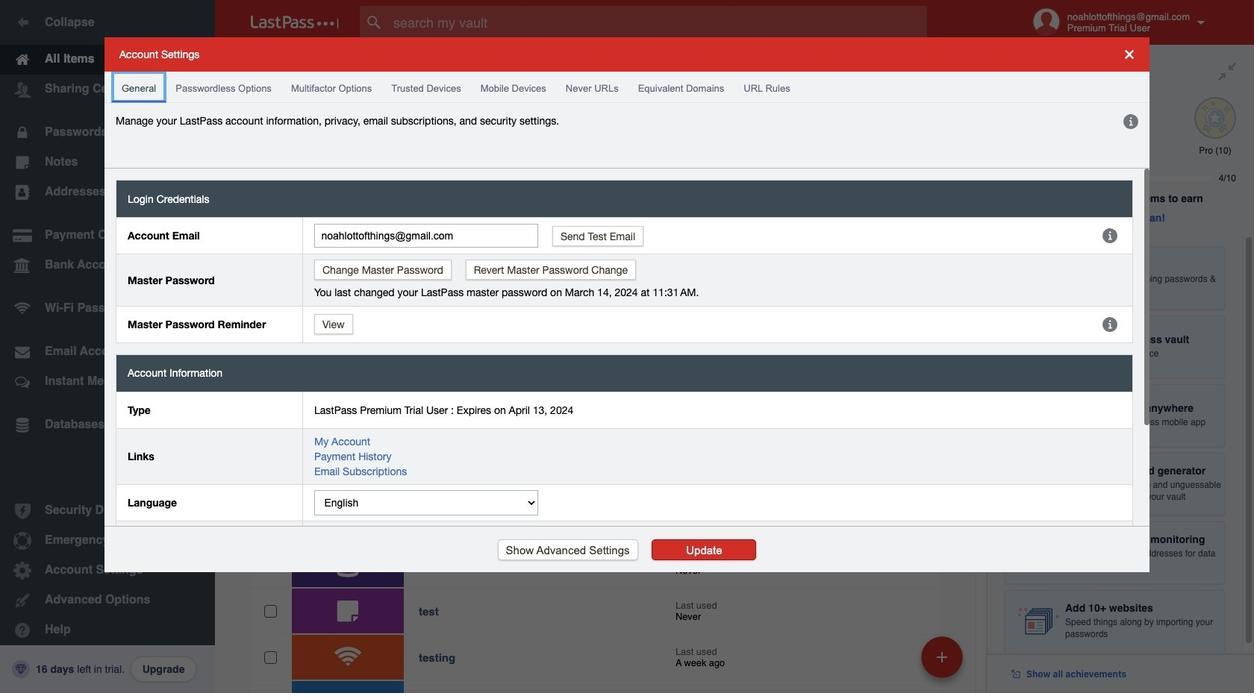 Task type: vqa. For each thing, say whether or not it's contained in the screenshot.
'dialog'
no



Task type: describe. For each thing, give the bounding box(es) containing it.
new item image
[[937, 652, 948, 663]]

new item navigation
[[916, 633, 972, 694]]

search my vault text field
[[360, 6, 957, 39]]

Search search field
[[360, 6, 957, 39]]



Task type: locate. For each thing, give the bounding box(es) containing it.
lastpass image
[[251, 16, 339, 29]]

main navigation navigation
[[0, 0, 215, 694]]

vault options navigation
[[215, 45, 987, 90]]



